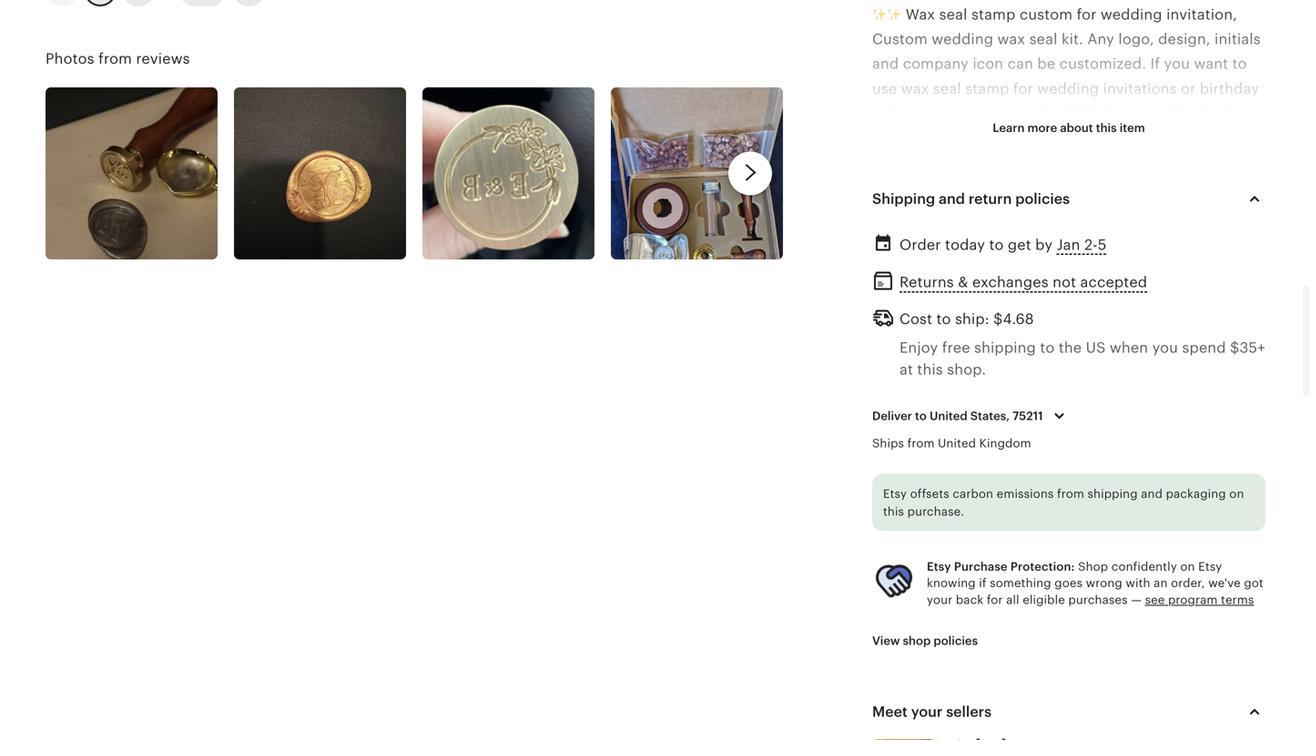 Task type: vqa. For each thing, say whether or not it's contained in the screenshot.
free within "Enjoy free shipping to the US when you spend $35+ at this shop."
yes



Task type: locate. For each thing, give the bounding box(es) containing it.
for left 35
[[1182, 675, 1202, 692]]

if inside 2.better after-sales service. free custom, free replacement, if you are not satisfied with the quality of stamp, i will give you a full refund.
[[971, 403, 981, 419]]

1. inside 1. set a include: kraft gift box, one stove, stamp head & handle, one metal spoon, 150 wax beads for 35 invitations
[[873, 650, 883, 667]]

to right deliver
[[916, 410, 927, 423]]

0 horizontal spatial one
[[944, 675, 974, 692]]

2 1. from the top
[[873, 650, 883, 667]]

0 vertical spatial i
[[1057, 304, 1062, 320]]

i left the will
[[925, 427, 929, 444]]

and up the use
[[873, 56, 899, 72]]

1 vertical spatial the
[[1059, 340, 1083, 356]]

terms
[[1222, 593, 1255, 607]]

1 vertical spatial united
[[939, 437, 977, 451]]

1 ✨ from the top
[[873, 229, 888, 246]]

and inside etsy offsets carbon emissions from shipping and packaging on this purchase.
[[1142, 487, 1163, 501]]

wax inside ✨✨ wax seal stamp custom for wedding invitation, custom wedding wax seal kit. any logo, design, initials and company icon can be customized. if you want to use wax seal stamp for wedding invitations or birthday gifts, please don't miss the 50% discount. the high- quality wax seal kit is worth your purchase.
[[906, 6, 936, 23]]

2 vertical spatial the
[[1167, 403, 1190, 419]]

full
[[1038, 427, 1060, 444]]

shipping
[[975, 340, 1037, 356], [1088, 487, 1139, 501]]

one up 150
[[1091, 650, 1121, 667]]

with inside 2.better after-sales service. free custom, free replacement, if you are not satisfied with the quality of stamp, i will give you a full refund.
[[1133, 403, 1163, 419]]

jan 2-5 button
[[1057, 232, 1107, 258]]

0 horizontal spatial etsy
[[884, 487, 907, 501]]

more inside the 1. more advanced carving technology. no matter how complicated your logo is, i can engrave every detail of stamp for you.
[[887, 279, 923, 295]]

1 vertical spatial &
[[873, 675, 883, 692]]

1 horizontal spatial policies
[[1016, 191, 1071, 207]]

0 vertical spatial not
[[1053, 274, 1077, 291]]

0 vertical spatial of
[[1244, 304, 1258, 320]]

your down 'advanced'
[[966, 304, 998, 320]]

rushing
[[957, 180, 1014, 196]]

the inside ✨✨ wax seal stamp custom for wedding invitation, custom wedding wax seal kit. any logo, design, initials and company icon can be customized. if you want to use wax seal stamp for wedding invitations or birthday gifts, please don't miss the 50% discount. the high- quality wax seal kit is worth your purchase.
[[1040, 105, 1063, 122]]

✨ up view
[[873, 601, 888, 617]]

0 horizontal spatial &
[[873, 675, 883, 692]]

0 horizontal spatial shipping
[[975, 340, 1037, 356]]

be down custom
[[1038, 56, 1056, 72]]

stamp,
[[873, 427, 921, 444]]

you
[[1165, 56, 1191, 72], [1153, 340, 1179, 356], [985, 403, 1011, 419], [995, 427, 1021, 444]]

united inside deliver to united states, 75211 dropdown button
[[930, 410, 968, 423]]

be down friendly.
[[1059, 502, 1077, 518]]

gift
[[1028, 650, 1053, 667]]

to down initials
[[1233, 56, 1248, 72]]

1 vertical spatial i
[[925, 427, 929, 444]]

with up "—"
[[1126, 577, 1151, 591]]

ship:
[[956, 311, 990, 327]]

birthday up high-
[[1201, 81, 1260, 97]]

0 horizontal spatial policies
[[934, 635, 979, 648]]

✨ for ✨ wax seal stamp kit include:✨
[[873, 601, 888, 617]]

more up natural
[[890, 477, 926, 493]]

0 horizontal spatial birthday
[[873, 551, 932, 568]]

to down is,
[[1041, 340, 1055, 356]]

invitations down the "handle,"
[[873, 700, 947, 716]]

not up full
[[1041, 403, 1065, 419]]

seal down company
[[934, 81, 962, 97]]

quality inside ✨✨ wax seal stamp custom for wedding invitation, custom wedding wax seal kit. any logo, design, initials and company icon can be customized. if you want to use wax seal stamp for wedding invitations or birthday gifts, please don't miss the 50% discount. the high- quality wax seal kit is worth your purchase.
[[873, 130, 921, 147]]

1 horizontal spatial one
[[1091, 650, 1121, 667]]

beads up has
[[1144, 477, 1187, 493]]

0 vertical spatial this
[[1097, 121, 1118, 135]]

an
[[1154, 577, 1168, 591]]

ships
[[873, 437, 905, 451]]

learn more about this item
[[993, 121, 1146, 135]]

1 vertical spatial purchase.
[[908, 505, 965, 519]]

kit left 5
[[1069, 229, 1086, 246]]

and down bright
[[1187, 527, 1214, 543]]

1 vertical spatial invitations
[[1110, 527, 1183, 543]]

1 vertical spatial ✨
[[873, 601, 888, 617]]

is left made at the bottom
[[1191, 477, 1203, 493]]

wax for ✨ wax seal stamp kit include:✨
[[892, 601, 921, 617]]

this inside enjoy free shipping to the us when you spend $35+ at this shop.
[[918, 362, 944, 378]]

0 vertical spatial wax
[[906, 6, 936, 23]]

this inside etsy offsets carbon emissions from shipping and packaging on this purchase.
[[884, 505, 905, 519]]

1. for 1. more advanced carving technology. no matter how complicated your logo is, i can engrave every detail of stamp for you.
[[873, 279, 883, 295]]

2.better after-sales service. free custom, free replacement, if you are not satisfied with the quality of stamp, i will give you a full refund.
[[873, 378, 1261, 444]]

seal
[[940, 6, 968, 23], [1030, 31, 1058, 47], [934, 81, 962, 97], [957, 130, 985, 147], [989, 229, 1017, 246], [925, 601, 953, 617]]

with down custom,
[[1133, 403, 1163, 419]]

2 vertical spatial of
[[1250, 477, 1265, 493]]

1 horizontal spatial birthday
[[1201, 81, 1260, 97]]

for down "cost"
[[921, 328, 941, 345]]

friendly.
[[1049, 477, 1106, 493]]

on up order,
[[1181, 560, 1196, 574]]

buy
[[926, 229, 953, 246]]

your inside ✨✨ wax seal stamp custom for wedding invitation, custom wedding wax seal kit. any logo, design, initials and company icon can be customized. if you want to use wax seal stamp for wedding invitations or birthday gifts, please don't miss the 50% discount. the high- quality wax seal kit is worth your purchase.
[[1071, 130, 1103, 147]]

by
[[1036, 237, 1053, 253]]

this up colors,
[[884, 505, 905, 519]]

the left us
[[1059, 340, 1083, 356]]

1 horizontal spatial purchase.
[[1107, 130, 1177, 147]]

1 horizontal spatial &
[[959, 274, 969, 291]]

seal down knowing in the bottom of the page
[[925, 601, 953, 617]]

free inside 2.better after-sales service. free custom, free replacement, if you are not satisfied with the quality of stamp, i will give you a full refund.
[[1167, 378, 1195, 394]]

2 vertical spatial invitations
[[873, 700, 947, 716]]

will
[[933, 427, 957, 444]]

wax right the use
[[902, 81, 930, 97]]

& inside 1. set a include: kraft gift box, one stove, stamp head & handle, one metal spoon, 150 wax beads for 35 invitations
[[873, 675, 883, 692]]

2 vertical spatial this
[[884, 505, 905, 519]]

complicated
[[873, 304, 962, 320]]

beads down stove,
[[1135, 675, 1178, 692]]

35
[[1206, 675, 1224, 692]]

1 vertical spatial policies
[[934, 635, 979, 648]]

wax up custom
[[906, 6, 936, 23]]

and left return
[[939, 191, 966, 207]]

this right 'at'
[[918, 362, 944, 378]]

more inside '3. more environmentally friendly. wax beads is made of natural rubber, which can be reused and has bright colors, very suitable for wedding invitations and birthday gifts.'
[[890, 477, 926, 493]]

for up miss at the right of the page
[[1014, 81, 1034, 97]]

1 vertical spatial more
[[890, 477, 926, 493]]

1 horizontal spatial on
[[1230, 487, 1245, 501]]

states,
[[971, 410, 1010, 423]]

policies up ✨ why buy wax seal stamp kit from me?✨
[[1016, 191, 1071, 207]]

for up protection:
[[1020, 527, 1040, 543]]

1 vertical spatial on
[[1181, 560, 1196, 574]]

invitations inside '3. more environmentally friendly. wax beads is made of natural rubber, which can be reused and has bright colors, very suitable for wedding invitations and birthday gifts.'
[[1110, 527, 1183, 543]]

wedding up logo,
[[1101, 6, 1163, 23]]

0 vertical spatial be
[[1038, 56, 1056, 72]]

discount.
[[1102, 105, 1168, 122]]

0 horizontal spatial this
[[884, 505, 905, 519]]

1 horizontal spatial be
[[1059, 502, 1077, 518]]

returns & exchanges not accepted button
[[900, 269, 1148, 296]]

can right the icon
[[1008, 56, 1034, 72]]

matter
[[1170, 279, 1217, 295]]

0 vertical spatial &
[[959, 274, 969, 291]]

2 ✨ from the top
[[873, 601, 888, 617]]

kit down 'don't'
[[989, 130, 1007, 147]]

wedding inside '3. more environmentally friendly. wax beads is made of natural rubber, which can be reused and has bright colors, very suitable for wedding invitations and birthday gifts.'
[[1044, 527, 1106, 543]]

etsy up natural
[[884, 487, 907, 501]]

from inside etsy offsets carbon emissions from shipping and packaging on this purchase.
[[1058, 487, 1085, 501]]

and left has
[[1133, 502, 1160, 518]]

photos from reviews
[[46, 50, 190, 67]]

1 vertical spatial wax
[[1110, 477, 1140, 493]]

1 vertical spatial one
[[944, 675, 974, 692]]

not up is,
[[1053, 274, 1077, 291]]

& up meet
[[873, 675, 883, 692]]

your down the "handle,"
[[912, 704, 943, 721]]

logo
[[1002, 304, 1034, 320]]

0 vertical spatial kit
[[989, 130, 1007, 147]]

0 horizontal spatial purchase.
[[908, 505, 965, 519]]

0 horizontal spatial be
[[1038, 56, 1056, 72]]

more for 3.
[[890, 477, 926, 493]]

customized.
[[1060, 56, 1147, 72]]

if up the give
[[971, 403, 981, 419]]

1 vertical spatial can
[[1066, 304, 1092, 320]]

birthday down colors,
[[873, 551, 932, 568]]

see program terms link
[[1146, 593, 1255, 607]]

2 vertical spatial wax
[[892, 601, 921, 617]]

about
[[1061, 121, 1094, 135]]

wax right 150
[[1103, 675, 1131, 692]]

wax right buy in the right of the page
[[957, 229, 985, 246]]

is
[[1011, 130, 1022, 147], [1191, 477, 1203, 493]]

for left all at the bottom of page
[[987, 593, 1004, 607]]

1 horizontal spatial is
[[1191, 477, 1203, 493]]

packaging
[[1167, 487, 1227, 501]]

if down logo,
[[1151, 56, 1161, 72]]

stamp inside the 1. more advanced carving technology. no matter how complicated your logo is, i can engrave every detail of stamp for you.
[[873, 328, 917, 345]]

purchase. down discount.
[[1107, 130, 1177, 147]]

0 vertical spatial one
[[1091, 650, 1121, 667]]

quality down spend
[[1194, 403, 1242, 419]]

etsy inside etsy offsets carbon emissions from shipping and packaging on this purchase.
[[884, 487, 907, 501]]

0 horizontal spatial i
[[925, 427, 929, 444]]

you right when
[[1153, 340, 1179, 356]]

1 vertical spatial this
[[918, 362, 944, 378]]

1 vertical spatial quality
[[1194, 403, 1242, 419]]

from up reused
[[1058, 487, 1085, 501]]

icon
[[973, 56, 1004, 72]]

at
[[900, 362, 914, 378]]

0 vertical spatial the
[[1040, 105, 1063, 122]]

0 horizontal spatial is
[[1011, 130, 1022, 147]]

shop confidently on etsy knowing if something goes wrong with an order, we've got your back for all eligible purchases —
[[927, 560, 1264, 607]]

0 vertical spatial with
[[1133, 403, 1163, 419]]

custom
[[873, 31, 928, 47]]

the inside enjoy free shipping to the us when you spend $35+ at this shop.
[[1059, 340, 1083, 356]]

& right returns
[[959, 274, 969, 291]]

1 vertical spatial be
[[1059, 502, 1077, 518]]

free up shop.
[[943, 340, 971, 356]]

confidently
[[1112, 560, 1178, 574]]

gifts,
[[873, 105, 909, 122]]

0 horizontal spatial on
[[1181, 560, 1196, 574]]

1 vertical spatial birthday
[[873, 551, 932, 568]]

and inside dropdown button
[[939, 191, 966, 207]]

one
[[1091, 650, 1121, 667], [944, 675, 974, 692]]

1 horizontal spatial this
[[918, 362, 944, 378]]

0 vertical spatial birthday
[[1201, 81, 1260, 97]]

0 vertical spatial united
[[930, 410, 968, 423]]

✨ wax seal stamp kit include:✨
[[873, 601, 1099, 617]]

more up complicated
[[887, 279, 923, 295]]

shipping up reused
[[1088, 487, 1139, 501]]

to inside dropdown button
[[916, 410, 927, 423]]

1 horizontal spatial if
[[1151, 56, 1161, 72]]

to
[[1233, 56, 1248, 72], [990, 237, 1004, 253], [937, 311, 952, 327], [1041, 340, 1055, 356], [916, 410, 927, 423]]

accepted
[[1081, 274, 1148, 291]]

purchase. down offsets
[[908, 505, 965, 519]]

wrong
[[1087, 577, 1123, 591]]

wax for ✨✨ wax seal stamp custom for wedding invitation, custom wedding wax seal kit. any logo, design, initials and company icon can be customized. if you want to use wax seal stamp for wedding invitations or birthday gifts, please don't miss the 50% discount. the high- quality wax seal kit is worth your purchase.
[[906, 6, 936, 23]]

one down the include:
[[944, 675, 974, 692]]

1 vertical spatial with
[[1126, 577, 1151, 591]]

2 vertical spatial can
[[1029, 502, 1055, 518]]

protection:
[[1011, 560, 1076, 574]]

etsy up knowing in the bottom of the page
[[927, 560, 952, 574]]

✨
[[873, 229, 888, 246], [873, 601, 888, 617]]

1 vertical spatial if
[[971, 403, 981, 419]]

is down miss at the right of the page
[[1011, 130, 1022, 147]]

2 horizontal spatial this
[[1097, 121, 1118, 135]]

0 vertical spatial more
[[887, 279, 923, 295]]

kraft
[[990, 650, 1024, 667]]

all
[[1007, 593, 1020, 607]]

united down deliver to united states, 75211
[[939, 437, 977, 451]]

seal up company
[[940, 6, 968, 23]]

free down spend
[[1167, 378, 1195, 394]]

quality down gifts,
[[873, 130, 921, 147]]

0 horizontal spatial if
[[971, 403, 981, 419]]

purchase.
[[1107, 130, 1177, 147], [908, 505, 965, 519]]

4.68
[[1003, 311, 1035, 327]]

wedding down etsy offsets carbon emissions from shipping and packaging on this purchase.
[[1044, 527, 1106, 543]]

of down $35+
[[1246, 403, 1261, 419]]

1 1. from the top
[[873, 279, 883, 295]]

etsy up we've
[[1199, 560, 1223, 574]]

and inside ✨✨ wax seal stamp custom for wedding invitation, custom wedding wax seal kit. any logo, design, initials and company icon can be customized. if you want to use wax seal stamp for wedding invitations or birthday gifts, please don't miss the 50% discount. the high- quality wax seal kit is worth your purchase.
[[873, 56, 899, 72]]

made
[[1207, 477, 1246, 493]]

i right is,
[[1057, 304, 1062, 320]]

0 vertical spatial ✨
[[873, 229, 888, 246]]

0 vertical spatial beads
[[1144, 477, 1187, 493]]

0 vertical spatial quality
[[873, 130, 921, 147]]

1 vertical spatial is
[[1191, 477, 1203, 493]]

see
[[1146, 593, 1166, 607]]

can inside the 1. more advanced carving technology. no matter how complicated your logo is, i can engrave every detail of stamp for you.
[[1066, 304, 1092, 320]]

free
[[943, 340, 971, 356], [1167, 378, 1195, 394]]

wedding up 50%
[[1038, 81, 1100, 97]]

0 vertical spatial can
[[1008, 56, 1034, 72]]

0 vertical spatial purchase.
[[1107, 130, 1177, 147]]

1 horizontal spatial quality
[[1194, 403, 1242, 419]]

0 vertical spatial invitations
[[1104, 81, 1178, 97]]

0 vertical spatial free
[[943, 340, 971, 356]]

the
[[1172, 105, 1198, 122]]

learn
[[993, 121, 1025, 135]]

etsy
[[884, 487, 907, 501], [927, 560, 952, 574], [1199, 560, 1223, 574]]

quality
[[873, 130, 921, 147], [1194, 403, 1242, 419]]

very
[[925, 527, 956, 543]]

kit down something
[[1006, 601, 1023, 617]]

1 horizontal spatial shipping
[[1088, 487, 1139, 501]]

shipping and return policies
[[873, 191, 1071, 207]]

1 horizontal spatial etsy
[[927, 560, 952, 574]]

1. set a include: kraft gift box, one stove, stamp head & handle, one metal spoon, 150 wax beads for 35 invitations
[[873, 650, 1257, 716]]

high-
[[1202, 105, 1239, 122]]

0 horizontal spatial free
[[943, 340, 971, 356]]

on up bright
[[1230, 487, 1245, 501]]

1 vertical spatial 1.
[[873, 650, 883, 667]]

of down how
[[1244, 304, 1258, 320]]

your down knowing in the bottom of the page
[[927, 593, 953, 607]]

etsy inside shop confidently on etsy knowing if something goes wrong with an order, we've got your back for all eligible purchases —
[[1199, 560, 1223, 574]]

0 vertical spatial shipping
[[975, 340, 1037, 356]]

meet
[[873, 704, 908, 721]]

got
[[1245, 577, 1264, 591]]

kit inside ✨✨ wax seal stamp custom for wedding invitation, custom wedding wax seal kit. any logo, design, initials and company icon can be customized. if you want to use wax seal stamp for wedding invitations or birthday gifts, please don't miss the 50% discount. the high- quality wax seal kit is worth your purchase.
[[989, 130, 1007, 147]]

1 vertical spatial shipping
[[1088, 487, 1139, 501]]

0 vertical spatial 1.
[[873, 279, 883, 295]]

you inside ✨✨ wax seal stamp custom for wedding invitation, custom wedding wax seal kit. any logo, design, initials and company icon can be customized. if you want to use wax seal stamp for wedding invitations or birthday gifts, please don't miss the 50% discount. the high- quality wax seal kit is worth your purchase.
[[1165, 56, 1191, 72]]

meet your sellers
[[873, 704, 992, 721]]

2-
[[1085, 237, 1098, 253]]

satisfied
[[1069, 403, 1129, 419]]

gifts.
[[936, 551, 972, 568]]

1 vertical spatial free
[[1167, 378, 1195, 394]]

1. for 1. set a include: kraft gift box, one stove, stamp head & handle, one metal spoon, 150 wax beads for 35 invitations
[[873, 650, 883, 667]]

✨ for ✨ why buy wax seal stamp kit from me?✨
[[873, 229, 888, 246]]

i inside the 1. more advanced carving technology. no matter how complicated your logo is, i can engrave every detail of stamp for you.
[[1057, 304, 1062, 320]]

can down technology.
[[1066, 304, 1092, 320]]

detail
[[1200, 304, 1240, 320]]

and left packaging
[[1142, 487, 1163, 501]]

can down emissions at bottom
[[1029, 502, 1055, 518]]

service.
[[1011, 378, 1066, 394]]

view shop policies button
[[859, 625, 992, 658]]

1 vertical spatial not
[[1041, 403, 1065, 419]]

your down 50%
[[1071, 130, 1103, 147]]

0 vertical spatial if
[[1151, 56, 1161, 72]]

0 vertical spatial is
[[1011, 130, 1022, 147]]

united up the will
[[930, 410, 968, 423]]

box,
[[1057, 650, 1087, 667]]

1 vertical spatial beads
[[1135, 675, 1178, 692]]

invitations up discount.
[[1104, 81, 1178, 97]]

meet your sellers button
[[856, 691, 1283, 735]]

beads inside '3. more environmentally friendly. wax beads is made of natural rubber, which can be reused and has bright colors, very suitable for wedding invitations and birthday gifts.'
[[1144, 477, 1187, 493]]

1 horizontal spatial i
[[1057, 304, 1062, 320]]

1. inside the 1. more advanced carving technology. no matter how complicated your logo is, i can engrave every detail of stamp for you.
[[873, 279, 883, 295]]

2 horizontal spatial etsy
[[1199, 560, 1223, 574]]

purchase. inside etsy offsets carbon emissions from shipping and packaging on this purchase.
[[908, 505, 965, 519]]

✨ left why
[[873, 229, 888, 246]]

miss
[[1004, 105, 1036, 122]]

the up 'worth'
[[1040, 105, 1063, 122]]

seal right today
[[989, 229, 1017, 246]]

of right made at the bottom
[[1250, 477, 1265, 493]]

0 horizontal spatial quality
[[873, 130, 921, 147]]

0 vertical spatial policies
[[1016, 191, 1071, 207]]

your inside the 1. more advanced carving technology. no matter how complicated your logo is, i can engrave every detail of stamp for you.
[[966, 304, 998, 320]]

1. up complicated
[[873, 279, 883, 295]]

shipping down $
[[975, 340, 1037, 356]]

1 horizontal spatial free
[[1167, 378, 1195, 394]]

returns
[[900, 274, 955, 291]]

when
[[1110, 340, 1149, 356]]

0 vertical spatial on
[[1230, 487, 1245, 501]]

1 vertical spatial of
[[1246, 403, 1261, 419]]

1. down view
[[873, 650, 883, 667]]

etsy for etsy purchase protection:
[[927, 560, 952, 574]]

shipping inside enjoy free shipping to the us when you spend $35+ at this shop.
[[975, 340, 1037, 356]]

you down design,
[[1165, 56, 1191, 72]]



Task type: describe. For each thing, give the bounding box(es) containing it.
include:✨
[[1027, 601, 1099, 617]]

are
[[1015, 403, 1037, 419]]

to up you.
[[937, 311, 952, 327]]

eligible
[[1023, 593, 1066, 607]]

from right ships
[[908, 437, 935, 451]]

policies inside button
[[934, 635, 979, 648]]

order✨✨
[[1018, 180, 1089, 196]]

your inside shop confidently on etsy knowing if something goes wrong with an order, we've got your back for all eligible purchases —
[[927, 593, 953, 607]]

quality inside 2.better after-sales service. free custom, free replacement, if you are not satisfied with the quality of stamp, i will give you a full refund.
[[1194, 403, 1242, 419]]

see program terms
[[1146, 593, 1255, 607]]

enjoy
[[900, 340, 939, 356]]

✨ why buy wax seal stamp kit from me?✨
[[873, 229, 1172, 246]]

for inside the 1. more advanced carving technology. no matter how complicated your logo is, i can engrave every detail of stamp for you.
[[921, 328, 941, 345]]

jan
[[1057, 237, 1081, 253]]

of inside 2.better after-sales service. free custom, free replacement, if you are not satisfied with the quality of stamp, i will give you a full refund.
[[1246, 403, 1261, 419]]

emissions
[[997, 487, 1054, 501]]

2.better
[[873, 378, 929, 394]]

advanced
[[927, 279, 997, 295]]

etsy purchase protection:
[[927, 560, 1076, 574]]

any
[[1088, 31, 1115, 47]]

shop
[[903, 635, 931, 648]]

1. more advanced carving technology. no matter how complicated your logo is, i can engrave every detail of stamp for you.
[[873, 279, 1258, 345]]

photos
[[46, 50, 94, 67]]

for inside 1. set a include: kraft gift box, one stove, stamp head & handle, one metal spoon, 150 wax beads for 35 invitations
[[1182, 675, 1202, 692]]

from right jan
[[1090, 229, 1124, 246]]

head
[[1222, 650, 1257, 667]]

get
[[1008, 237, 1032, 253]]

if inside ✨✨ wax seal stamp custom for wedding invitation, custom wedding wax seal kit. any logo, design, initials and company icon can be customized. if you want to use wax seal stamp for wedding invitations or birthday gifts, please don't miss the 50% discount. the high- quality wax seal kit is worth your purchase.
[[1151, 56, 1161, 72]]

wedding up the icon
[[932, 31, 994, 47]]

shipping inside etsy offsets carbon emissions from shipping and packaging on this purchase.
[[1088, 487, 1139, 501]]

stamp
[[1172, 650, 1218, 667]]

to inside enjoy free shipping to the us when you spend $35+ at this shop.
[[1041, 340, 1055, 356]]

me?✨
[[1128, 229, 1172, 246]]

returns & exchanges not accepted
[[900, 274, 1148, 291]]

free inside enjoy free shipping to the us when you spend $35+ at this shop.
[[943, 340, 971, 356]]

for inside '3. more environmentally friendly. wax beads is made of natural rubber, which can be reused and has bright colors, very suitable for wedding invitations and birthday gifts.'
[[1020, 527, 1040, 543]]

✨✨accpet
[[873, 180, 953, 196]]

seal down 'don't'
[[957, 130, 985, 147]]

design,
[[1159, 31, 1211, 47]]

purchase. inside ✨✨ wax seal stamp custom for wedding invitation, custom wedding wax seal kit. any logo, design, initials and company icon can be customized. if you want to use wax seal stamp for wedding invitations or birthday gifts, please don't miss the 50% discount. the high- quality wax seal kit is worth your purchase.
[[1107, 130, 1177, 147]]

your inside dropdown button
[[912, 704, 943, 721]]

deliver
[[873, 410, 913, 423]]

wax inside 1. set a include: kraft gift box, one stove, stamp head & handle, one metal spoon, 150 wax beads for 35 invitations
[[1103, 675, 1131, 692]]

not inside 2.better after-sales service. free custom, free replacement, if you are not satisfied with the quality of stamp, i will give you a full refund.
[[1041, 403, 1065, 419]]

beads inside 1. set a include: kraft gift box, one stove, stamp head & handle, one metal spoon, 150 wax beads for 35 invitations
[[1135, 675, 1178, 692]]

don't
[[963, 105, 1000, 122]]

cost
[[900, 311, 933, 327]]

sales
[[971, 378, 1007, 394]]

you inside enjoy free shipping to the us when you spend $35+ at this shop.
[[1153, 340, 1179, 356]]

1 vertical spatial kit
[[1069, 229, 1086, 246]]

be inside '3. more environmentally friendly. wax beads is made of natural rubber, which can be reused and has bright colors, very suitable for wedding invitations and birthday gifts.'
[[1059, 502, 1077, 518]]

to left get
[[990, 237, 1004, 253]]

no
[[1146, 279, 1166, 295]]

shipping
[[873, 191, 936, 207]]

to inside ✨✨ wax seal stamp custom for wedding invitation, custom wedding wax seal kit. any logo, design, initials and company icon can be customized. if you want to use wax seal stamp for wedding invitations or birthday gifts, please don't miss the 50% discount. the high- quality wax seal kit is worth your purchase.
[[1233, 56, 1248, 72]]

you left 'a'
[[995, 427, 1021, 444]]

$
[[994, 311, 1003, 327]]

view shop policies
[[873, 635, 979, 648]]

order today to get by jan 2-5
[[900, 237, 1107, 253]]

offsets
[[911, 487, 950, 501]]

include:
[[929, 650, 986, 667]]

of inside '3. more environmentally friendly. wax beads is made of natural rubber, which can be reused and has bright colors, very suitable for wedding invitations and birthday gifts.'
[[1250, 477, 1265, 493]]

etsy offsets carbon emissions from shipping and packaging on this purchase.
[[884, 487, 1245, 519]]

a
[[915, 650, 925, 667]]

you down sales
[[985, 403, 1011, 419]]

can inside ✨✨ wax seal stamp custom for wedding invitation, custom wedding wax seal kit. any logo, design, initials and company icon can be customized. if you want to use wax seal stamp for wedding invitations or birthday gifts, please don't miss the 50% discount. the high- quality wax seal kit is worth your purchase.
[[1008, 56, 1034, 72]]

order
[[900, 237, 942, 253]]

cost to ship: $ 4.68
[[900, 311, 1035, 327]]

if
[[980, 577, 987, 591]]

etsy for etsy offsets carbon emissions from shipping and packaging on this purchase.
[[884, 487, 907, 501]]

something
[[991, 577, 1052, 591]]

not inside 'button'
[[1053, 274, 1077, 291]]

after-
[[933, 378, 971, 394]]

environmentally
[[930, 477, 1045, 493]]

why
[[892, 229, 922, 246]]

united for from
[[939, 437, 977, 451]]

program
[[1169, 593, 1219, 607]]

carbon
[[953, 487, 994, 501]]

can inside '3. more environmentally friendly. wax beads is made of natural rubber, which can be reused and has bright colors, very suitable for wedding invitations and birthday gifts.'
[[1029, 502, 1055, 518]]

colors,
[[873, 527, 921, 543]]

be inside ✨✨ wax seal stamp custom for wedding invitation, custom wedding wax seal kit. any logo, design, initials and company icon can be customized. if you want to use wax seal stamp for wedding invitations or birthday gifts, please don't miss the 50% discount. the high- quality wax seal kit is worth your purchase.
[[1038, 56, 1056, 72]]

united for to
[[930, 410, 968, 423]]

birthday inside ✨✨ wax seal stamp custom for wedding invitation, custom wedding wax seal kit. any logo, design, initials and company icon can be customized. if you want to use wax seal stamp for wedding invitations or birthday gifts, please don't miss the 50% discount. the high- quality wax seal kit is worth your purchase.
[[1201, 81, 1260, 97]]

give
[[961, 427, 991, 444]]

purchase
[[955, 560, 1008, 574]]

✨✨accpet rushing order✨✨
[[873, 180, 1089, 196]]

invitations inside 1. set a include: kraft gift box, one stove, stamp head & handle, one metal spoon, 150 wax beads for 35 invitations
[[873, 700, 947, 716]]

metal
[[978, 675, 1018, 692]]

natural
[[873, 502, 922, 518]]

is inside '3. more environmentally friendly. wax beads is made of natural rubber, which can be reused and has bright colors, very suitable for wedding invitations and birthday gifts.'
[[1191, 477, 1203, 493]]

initials
[[1215, 31, 1262, 47]]

of inside the 1. more advanced carving technology. no matter how complicated your logo is, i can engrave every detail of stamp for you.
[[1244, 304, 1258, 320]]

goes
[[1055, 577, 1083, 591]]

ships from united kingdom
[[873, 437, 1032, 451]]

for up kit.
[[1077, 6, 1097, 23]]

replacement,
[[873, 403, 967, 419]]

policies inside dropdown button
[[1016, 191, 1071, 207]]

set
[[887, 650, 911, 667]]

want
[[1195, 56, 1229, 72]]

is inside ✨✨ wax seal stamp custom for wedding invitation, custom wedding wax seal kit. any logo, design, initials and company icon can be customized. if you want to use wax seal stamp for wedding invitations or birthday gifts, please don't miss the 50% discount. the high- quality wax seal kit is worth your purchase.
[[1011, 130, 1022, 147]]

wax inside '3. more environmentally friendly. wax beads is made of natural rubber, which can be reused and has bright colors, very suitable for wedding invitations and birthday gifts.'
[[1110, 477, 1140, 493]]

every
[[1157, 304, 1196, 320]]

wax up the icon
[[998, 31, 1026, 47]]

invitation,
[[1167, 6, 1238, 23]]

reused
[[1081, 502, 1129, 518]]

seal down custom
[[1030, 31, 1058, 47]]

✨✨ wax seal stamp custom for wedding invitation, custom wedding wax seal kit. any logo, design, initials and company icon can be customized. if you want to use wax seal stamp for wedding invitations or birthday gifts, please don't miss the 50% discount. the high- quality wax seal kit is worth your purchase.
[[873, 6, 1262, 147]]

on inside etsy offsets carbon emissions from shipping and packaging on this purchase.
[[1230, 487, 1245, 501]]

✨✨
[[873, 6, 902, 23]]

shop.
[[948, 362, 987, 378]]

today
[[946, 237, 986, 253]]

5
[[1098, 237, 1107, 253]]

wax down the please
[[925, 130, 953, 147]]

handle,
[[887, 675, 940, 692]]

kingdom
[[980, 437, 1032, 451]]

free
[[1070, 378, 1101, 394]]

more for 1.
[[887, 279, 923, 295]]

& inside returns & exchanges not accepted 'button'
[[959, 274, 969, 291]]

birthday inside '3. more environmentally friendly. wax beads is made of natural rubber, which can be reused and has bright colors, very suitable for wedding invitations and birthday gifts.'
[[873, 551, 932, 568]]

bright
[[1193, 502, 1236, 518]]

from right photos
[[98, 50, 132, 67]]

rubber,
[[926, 502, 978, 518]]

invitations inside ✨✨ wax seal stamp custom for wedding invitation, custom wedding wax seal kit. any logo, design, initials and company icon can be customized. if you want to use wax seal stamp for wedding invitations or birthday gifts, please don't miss the 50% discount. the high- quality wax seal kit is worth your purchase.
[[1104, 81, 1178, 97]]

with inside shop confidently on etsy knowing if something goes wrong with an order, we've got your back for all eligible purchases —
[[1126, 577, 1151, 591]]

i inside 2.better after-sales service. free custom, free replacement, if you are not satisfied with the quality of stamp, i will give you a full refund.
[[925, 427, 929, 444]]

on inside shop confidently on etsy knowing if something goes wrong with an order, we've got your back for all eligible purchases —
[[1181, 560, 1196, 574]]

3.
[[873, 477, 886, 493]]

for inside shop confidently on etsy knowing if something goes wrong with an order, we've got your back for all eligible purchases —
[[987, 593, 1004, 607]]

which
[[982, 502, 1025, 518]]

has
[[1164, 502, 1189, 518]]

this inside dropdown button
[[1097, 121, 1118, 135]]

2 vertical spatial kit
[[1006, 601, 1023, 617]]

the inside 2.better after-sales service. free custom, free replacement, if you are not satisfied with the quality of stamp, i will give you a full refund.
[[1167, 403, 1190, 419]]

view
[[873, 635, 901, 648]]

us
[[1087, 340, 1106, 356]]

spend
[[1183, 340, 1227, 356]]

sellers
[[947, 704, 992, 721]]

stove,
[[1125, 650, 1168, 667]]

carving
[[1001, 279, 1054, 295]]

please
[[913, 105, 959, 122]]



